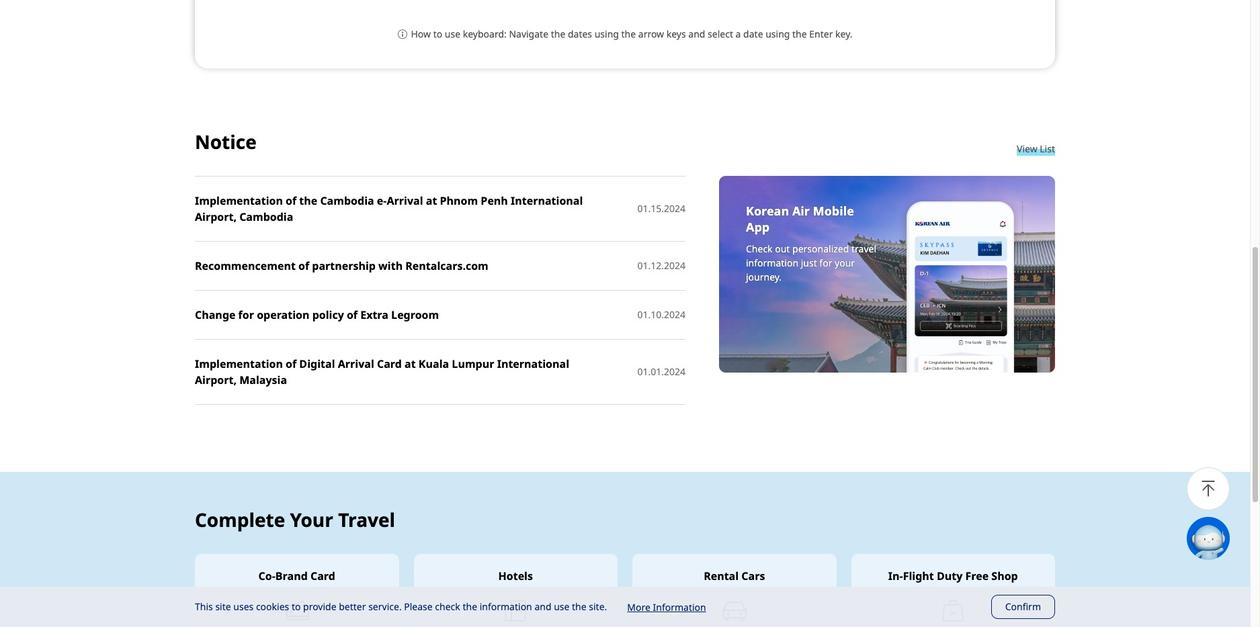 Task type: vqa. For each thing, say whether or not it's contained in the screenshot.


Task type: describe. For each thing, give the bounding box(es) containing it.
journey.
[[746, 271, 782, 284]]

use inside check out different ways to use your mileage.
[[678, 10, 699, 26]]

korean air mobile app
[[746, 203, 854, 235]]

kuala
[[419, 357, 449, 372]]

international inside the implementation of digital arrival card at kuala lumpur international airport, malaysia
[[497, 357, 569, 372]]

cities
[[802, 29, 834, 45]]

to inside new direct flights to extraordinary cities in southeast asia and china.
[[913, 10, 925, 26]]

navigate
[[509, 27, 548, 40]]

of for partnership
[[298, 259, 309, 274]]

01.15.2024
[[637, 202, 686, 215]]

out for personalized
[[775, 243, 790, 255]]

information
[[653, 602, 706, 614]]

malaysia
[[239, 373, 287, 388]]

operation
[[257, 308, 310, 323]]

lumpur
[[452, 357, 494, 372]]

flights
[[871, 10, 910, 26]]

cookies
[[256, 601, 289, 614]]

recommencement of partnership with rentalcars.com
[[195, 259, 489, 274]]

travel
[[852, 243, 876, 255]]

key.
[[836, 27, 853, 40]]

date
[[743, 27, 763, 40]]

digital
[[299, 357, 335, 372]]

keys
[[667, 27, 686, 40]]

check out personalized travel information just for your journey.
[[746, 243, 876, 284]]

service.
[[368, 601, 402, 614]]

w
[[1253, 533, 1260, 545]]

arrival inside the implementation of digital arrival card at kuala lumpur international airport, malaysia
[[338, 357, 374, 372]]

chat w
[[1230, 533, 1260, 545]]

your
[[290, 507, 333, 533]]

keyboard:
[[463, 27, 507, 40]]

chat
[[1230, 533, 1250, 545]]

complete your travel
[[195, 507, 395, 533]]

chat w link
[[1187, 518, 1260, 561]]

please
[[404, 601, 433, 614]]

enter
[[809, 27, 833, 40]]

notice
[[195, 129, 257, 155]]

complete
[[195, 507, 285, 533]]

1 vertical spatial information
[[480, 601, 532, 614]]

view list link
[[1017, 142, 1055, 156]]

your inside check out different ways to use your mileage.
[[703, 10, 730, 26]]

at inside the implementation of digital arrival card at kuala lumpur international airport, malaysia
[[405, 357, 416, 372]]

personalized
[[792, 243, 849, 255]]

with
[[378, 259, 403, 274]]

information inside check out personalized travel information just for your journey.
[[746, 257, 799, 270]]

implementation of digital arrival card at kuala lumpur international airport, malaysia
[[195, 357, 569, 388]]

partnership
[[312, 259, 376, 274]]

airport, inside the implementation of digital arrival card at kuala lumpur international airport, malaysia
[[195, 373, 237, 388]]

check for check out personalized travel information just for your journey.
[[746, 243, 773, 255]]

implementation for malaysia
[[195, 357, 283, 372]]

new direct flights to extraordinary cities in southeast asia and china. link
[[782, 0, 1055, 60]]

list
[[1040, 142, 1055, 155]]

ways
[[629, 10, 659, 26]]

01.01.2024
[[637, 366, 686, 378]]

asia
[[916, 29, 942, 45]]

uses
[[233, 601, 254, 614]]

1 vertical spatial use
[[445, 27, 460, 40]]

more
[[627, 602, 651, 614]]

01.10.2024
[[637, 309, 686, 321]]

different
[[572, 10, 626, 26]]

implementation for airport,
[[195, 194, 283, 208]]

arrow
[[638, 27, 664, 40]]

legroom
[[391, 308, 439, 323]]

travel
[[338, 507, 395, 533]]

mileage.
[[509, 29, 561, 45]]

how to use keyboard: navigate the dates using the arrow keys and select a date using the enter key.
[[411, 27, 853, 40]]

of for digital
[[286, 357, 297, 372]]

change for operation policy of extra legroom
[[195, 308, 439, 323]]

how
[[411, 27, 431, 40]]

select
[[708, 27, 733, 40]]

this
[[195, 601, 213, 614]]

site
[[215, 601, 231, 614]]

for inside check out personalized travel information just for your journey.
[[820, 257, 832, 270]]

in
[[837, 29, 849, 45]]

china.
[[971, 29, 1009, 45]]

policy
[[312, 308, 344, 323]]

just
[[801, 257, 817, 270]]

arrival inside implementation of the cambodia e-arrival at phnom penh international airport, cambodia
[[387, 194, 423, 208]]

extraordinary
[[929, 10, 1012, 26]]



Task type: locate. For each thing, give the bounding box(es) containing it.
implementation up malaysia
[[195, 357, 283, 372]]

more information link
[[627, 602, 706, 614]]

use up keys at the right
[[678, 10, 699, 26]]

to right cookies
[[292, 601, 301, 614]]

to inside check out different ways to use your mileage.
[[662, 10, 675, 26]]

0 vertical spatial check
[[509, 10, 545, 26]]

this site uses cookies to provide better service. please check the information and use the site.
[[195, 601, 607, 614]]

out inside check out different ways to use your mileage.
[[548, 10, 569, 26]]

provide
[[303, 601, 336, 614]]

international right lumpur
[[497, 357, 569, 372]]

1 horizontal spatial your
[[835, 257, 855, 270]]

to up keys at the right
[[662, 10, 675, 26]]

use
[[678, 10, 699, 26], [445, 27, 460, 40], [554, 601, 570, 614]]

phnom
[[440, 194, 478, 208]]

check
[[509, 10, 545, 26], [746, 243, 773, 255]]

2 horizontal spatial and
[[945, 29, 968, 45]]

change
[[195, 308, 236, 323]]

check inside check out personalized travel information just for your journey.
[[746, 243, 773, 255]]

check out different ways to use your mileage.
[[509, 10, 730, 45]]

1 horizontal spatial using
[[766, 27, 790, 40]]

1 horizontal spatial information
[[746, 257, 799, 270]]

0 horizontal spatial information
[[480, 601, 532, 614]]

0 vertical spatial airport,
[[195, 210, 237, 224]]

view list
[[1017, 142, 1055, 155]]

0 vertical spatial international
[[511, 194, 583, 208]]

penh
[[481, 194, 508, 208]]

1 vertical spatial out
[[775, 243, 790, 255]]

0 vertical spatial for
[[820, 257, 832, 270]]

implementation
[[195, 194, 283, 208], [195, 357, 283, 372]]

using
[[595, 27, 619, 40], [766, 27, 790, 40]]

cambodia
[[320, 194, 374, 208], [239, 210, 293, 224]]

to
[[662, 10, 675, 26], [913, 10, 925, 26], [433, 27, 442, 40], [292, 601, 301, 614]]

check down app
[[746, 243, 773, 255]]

1 airport, from the top
[[195, 210, 237, 224]]

0 vertical spatial information
[[746, 257, 799, 270]]

southeast
[[852, 29, 913, 45]]

2 vertical spatial use
[[554, 601, 570, 614]]

implementation inside implementation of the cambodia e-arrival at phnom penh international airport, cambodia
[[195, 194, 283, 208]]

0 vertical spatial arrival
[[387, 194, 423, 208]]

air
[[792, 203, 810, 219]]

1 vertical spatial cambodia
[[239, 210, 293, 224]]

the
[[551, 27, 565, 40], [621, 27, 636, 40], [792, 27, 807, 40], [299, 194, 317, 208], [463, 601, 477, 614], [572, 601, 587, 614]]

1 horizontal spatial out
[[775, 243, 790, 255]]

check up navigate
[[509, 10, 545, 26]]

new
[[802, 10, 829, 26]]

0 horizontal spatial your
[[703, 10, 730, 26]]

app
[[746, 219, 770, 235]]

better
[[339, 601, 366, 614]]

1 vertical spatial for
[[238, 308, 254, 323]]

1 implementation from the top
[[195, 194, 283, 208]]

0 horizontal spatial out
[[548, 10, 569, 26]]

site.
[[589, 601, 607, 614]]

direct
[[832, 10, 868, 26]]

1 horizontal spatial for
[[820, 257, 832, 270]]

of
[[286, 194, 297, 208], [298, 259, 309, 274], [347, 308, 358, 323], [286, 357, 297, 372]]

0 horizontal spatial using
[[595, 27, 619, 40]]

of for the
[[286, 194, 297, 208]]

to up asia
[[913, 10, 925, 26]]

airport,
[[195, 210, 237, 224], [195, 373, 237, 388]]

airport, inside implementation of the cambodia e-arrival at phnom penh international airport, cambodia
[[195, 210, 237, 224]]

cambodia up recommencement
[[239, 210, 293, 224]]

card
[[377, 357, 402, 372]]

information right check
[[480, 601, 532, 614]]

check inside check out different ways to use your mileage.
[[509, 10, 545, 26]]

your
[[703, 10, 730, 26], [835, 257, 855, 270]]

1 vertical spatial check
[[746, 243, 773, 255]]

1 vertical spatial international
[[497, 357, 569, 372]]

0 vertical spatial out
[[548, 10, 569, 26]]

at inside implementation of the cambodia e-arrival at phnom penh international airport, cambodia
[[426, 194, 437, 208]]

airport, left malaysia
[[195, 373, 237, 388]]

1 horizontal spatial use
[[554, 601, 570, 614]]

check out different ways to use your mileage. link
[[488, 0, 762, 60]]

view
[[1017, 142, 1038, 155]]

out inside check out personalized travel information just for your journey.
[[775, 243, 790, 255]]

and left site. at the bottom left of page
[[535, 601, 551, 614]]

0 horizontal spatial and
[[535, 601, 551, 614]]

0 horizontal spatial for
[[238, 308, 254, 323]]

to right how
[[433, 27, 442, 40]]

2 using from the left
[[766, 27, 790, 40]]

of inside implementation of the cambodia e-arrival at phnom penh international airport, cambodia
[[286, 194, 297, 208]]

1 horizontal spatial and
[[688, 27, 705, 40]]

0 horizontal spatial at
[[405, 357, 416, 372]]

mobile
[[813, 203, 854, 219]]

your inside check out personalized travel information just for your journey.
[[835, 257, 855, 270]]

dates
[[568, 27, 592, 40]]

your up select
[[703, 10, 730, 26]]

out for different
[[548, 10, 569, 26]]

1 horizontal spatial cambodia
[[320, 194, 374, 208]]

using right date
[[766, 27, 790, 40]]

1 vertical spatial your
[[835, 257, 855, 270]]

international
[[511, 194, 583, 208], [497, 357, 569, 372]]

0 vertical spatial your
[[703, 10, 730, 26]]

airport, up recommencement
[[195, 210, 237, 224]]

1 vertical spatial at
[[405, 357, 416, 372]]

the inside implementation of the cambodia e-arrival at phnom penh international airport, cambodia
[[299, 194, 317, 208]]

and right keys at the right
[[688, 27, 705, 40]]

use left site. at the bottom left of page
[[554, 601, 570, 614]]

and
[[688, 27, 705, 40], [945, 29, 968, 45], [535, 601, 551, 614]]

out up journey.
[[775, 243, 790, 255]]

and inside new direct flights to extraordinary cities in southeast asia and china.
[[945, 29, 968, 45]]

using down different
[[595, 27, 619, 40]]

0 vertical spatial cambodia
[[320, 194, 374, 208]]

01.12.2024
[[637, 259, 686, 272]]

at right card
[[405, 357, 416, 372]]

implementation of the cambodia e-arrival at phnom penh international airport, cambodia
[[195, 194, 583, 224]]

for down 'personalized'
[[820, 257, 832, 270]]

implementation down notice
[[195, 194, 283, 208]]

0 vertical spatial at
[[426, 194, 437, 208]]

undefined image
[[719, 176, 1055, 373]]

1 horizontal spatial arrival
[[387, 194, 423, 208]]

1 vertical spatial airport,
[[195, 373, 237, 388]]

1 horizontal spatial at
[[426, 194, 437, 208]]

arrival left card
[[338, 357, 374, 372]]

1 using from the left
[[595, 27, 619, 40]]

1 horizontal spatial check
[[746, 243, 773, 255]]

new direct flights to extraordinary cities in southeast asia and china.
[[802, 10, 1012, 45]]

0 horizontal spatial check
[[509, 10, 545, 26]]

0 vertical spatial implementation
[[195, 194, 283, 208]]

more information
[[627, 602, 706, 614]]

check for check out different ways to use your mileage.
[[509, 10, 545, 26]]

cambodia left e-
[[320, 194, 374, 208]]

0 horizontal spatial use
[[445, 27, 460, 40]]

your down travel
[[835, 257, 855, 270]]

1 vertical spatial implementation
[[195, 357, 283, 372]]

a
[[736, 27, 741, 40]]

korean
[[746, 203, 789, 219]]

e-
[[377, 194, 387, 208]]

0 horizontal spatial cambodia
[[239, 210, 293, 224]]

for right the change
[[238, 308, 254, 323]]

2 horizontal spatial use
[[678, 10, 699, 26]]

arrival left phnom
[[387, 194, 423, 208]]

confirm button
[[991, 595, 1055, 620]]

confirm
[[1005, 601, 1041, 614]]

2 implementation from the top
[[195, 357, 283, 372]]

implementation inside the implementation of digital arrival card at kuala lumpur international airport, malaysia
[[195, 357, 283, 372]]

out up dates at the left top of the page
[[548, 10, 569, 26]]

1 vertical spatial arrival
[[338, 357, 374, 372]]

use right how
[[445, 27, 460, 40]]

check
[[435, 601, 460, 614]]

rentalcars.com
[[405, 259, 489, 274]]

information up journey.
[[746, 257, 799, 270]]

information
[[746, 257, 799, 270], [480, 601, 532, 614]]

of inside the implementation of digital arrival card at kuala lumpur international airport, malaysia
[[286, 357, 297, 372]]

0 horizontal spatial arrival
[[338, 357, 374, 372]]

extra
[[360, 308, 388, 323]]

international inside implementation of the cambodia e-arrival at phnom penh international airport, cambodia
[[511, 194, 583, 208]]

at left phnom
[[426, 194, 437, 208]]

and down 'extraordinary'
[[945, 29, 968, 45]]

0 vertical spatial use
[[678, 10, 699, 26]]

international right penh
[[511, 194, 583, 208]]

2 airport, from the top
[[195, 373, 237, 388]]

at
[[426, 194, 437, 208], [405, 357, 416, 372]]

recommencement
[[195, 259, 296, 274]]



